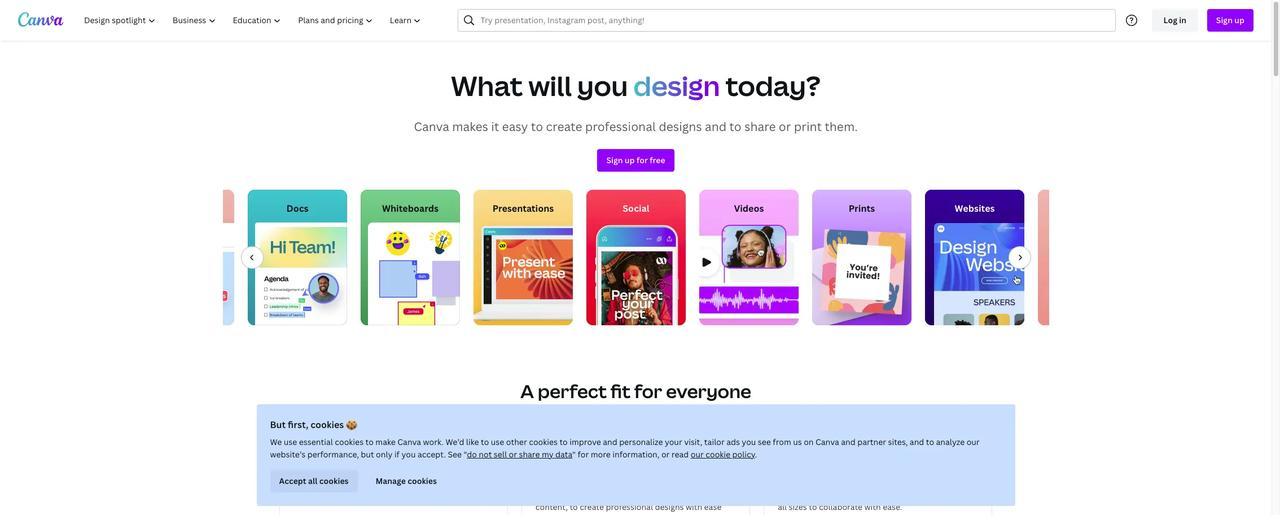 Task type: locate. For each thing, give the bounding box(es) containing it.
1 vertical spatial their
[[574, 514, 592, 515]]

our down visit,
[[691, 449, 704, 460]]

what will you design today?
[[451, 67, 821, 104]]

canva up the great
[[801, 448, 843, 467]]

0 horizontal spatial for
[[293, 477, 306, 487]]

1 vertical spatial create
[[580, 501, 604, 512]]

1 horizontal spatial their
[[574, 514, 592, 515]]

canva left "makes"
[[414, 119, 450, 134]]

professional
[[585, 119, 656, 134], [606, 501, 653, 512]]

pro,
[[895, 477, 910, 487]]

professional down unlimited
[[606, 501, 653, 512]]

great
[[805, 477, 824, 487]]

print
[[794, 119, 822, 134]]

2 for from the left
[[536, 477, 548, 487]]

websites
[[955, 202, 995, 215]]

with up required.
[[472, 477, 488, 487]]

sites,
[[889, 437, 908, 447]]

of right teams
[[969, 489, 977, 500]]

accept all cookies button
[[270, 470, 358, 492]]

for inside for individuals, solopreneurs and freelance designers who want unlimited access to premium content, to create professional designs with ease and scale their productivity.
[[536, 477, 548, 487]]

our
[[967, 437, 980, 447], [691, 449, 704, 460]]

to down freelance
[[679, 489, 687, 500]]

you right will
[[578, 67, 628, 104]]

with down premium
[[686, 501, 703, 512]]

for down partner
[[846, 448, 867, 467]]

and
[[705, 119, 727, 134], [603, 437, 618, 447], [842, 437, 856, 447], [910, 437, 925, 447], [648, 477, 662, 487], [536, 514, 550, 515]]

" inside the we use essential cookies to make canva work. we'd like to use other cookies to improve and personalize your visit, tailor ads you see from us on canva and partner sites, and to analyze our website's performance, but only if you accept. see "
[[464, 449, 467, 460]]

2 horizontal spatial with
[[865, 501, 881, 512]]

1 horizontal spatial up
[[1235, 15, 1245, 25]]

1 vertical spatial up
[[625, 155, 635, 165]]

1 horizontal spatial "
[[573, 449, 576, 460]]

1 horizontal spatial sign
[[1217, 15, 1233, 25]]

up
[[1235, 15, 1245, 25], [625, 155, 635, 165]]

ease.
[[883, 501, 903, 512]]

access
[[651, 489, 677, 500]]

1 vertical spatial designs
[[655, 501, 684, 512]]

0 horizontal spatial with
[[472, 477, 488, 487]]

share down other
[[519, 449, 540, 460]]

cookies up my
[[529, 437, 558, 447]]

0 horizontal spatial our
[[691, 449, 704, 460]]

0 vertical spatial of
[[860, 477, 868, 487]]

0 horizontal spatial use
[[284, 437, 297, 447]]

all the great features of canva pro, plus we think you'll love these features designed to allow teams of all sizes to collaborate with ease.
[[778, 477, 977, 512]]

create down will
[[546, 119, 583, 134]]

fit
[[611, 379, 631, 403]]

all
[[308, 476, 318, 486], [778, 501, 787, 512]]

create down want
[[580, 501, 604, 512]]

on right us on the right bottom of page
[[804, 437, 814, 447]]

who
[[574, 489, 590, 500]]

read
[[672, 449, 689, 460]]

log
[[1164, 15, 1178, 25]]

to up but
[[366, 437, 374, 447]]

0 horizontal spatial on
[[412, 477, 422, 487]]

1 " from the left
[[464, 449, 467, 460]]

0 horizontal spatial design
[[348, 477, 373, 487]]

for left free
[[637, 155, 648, 165]]

1 horizontal spatial share
[[745, 119, 776, 134]]

visit,
[[685, 437, 703, 447]]

but first, cookies 🍪 dialog
[[257, 404, 1016, 506]]

them.
[[825, 119, 858, 134]]

1 horizontal spatial our
[[967, 437, 980, 447]]

it
[[491, 119, 499, 134]]

for for for individuals, solopreneurs and freelance designers who want unlimited access to premium content, to create professional designs with ease and scale their productivity.
[[536, 477, 548, 487]]

1 vertical spatial all
[[778, 501, 787, 512]]

canva down 'essential'
[[293, 448, 335, 467]]

0 vertical spatial create
[[546, 119, 583, 134]]

sell
[[494, 449, 507, 460]]

canva down improve
[[558, 448, 601, 467]]

features up these
[[826, 477, 858, 487]]

free
[[338, 448, 368, 467]]

" down improve
[[573, 449, 576, 460]]

canva up 'designed'
[[870, 477, 893, 487]]

in
[[1180, 15, 1187, 25]]

0 vertical spatial design
[[634, 67, 720, 104]]

share down today?
[[745, 119, 776, 134]]

with inside for individuals, solopreneurs and freelance designers who want unlimited access to premium content, to create professional designs with ease and scale their productivity.
[[686, 501, 703, 512]]

use up sell
[[491, 437, 505, 447]]

love
[[801, 489, 817, 500]]

or left read
[[662, 449, 670, 460]]

0 horizontal spatial of
[[860, 477, 868, 487]]

to
[[531, 119, 543, 134], [730, 119, 742, 134], [366, 437, 374, 447], [481, 437, 489, 447], [560, 437, 568, 447], [927, 437, 935, 447], [338, 477, 346, 487], [679, 489, 687, 500], [912, 489, 920, 500], [570, 501, 578, 512], [809, 501, 817, 512]]

use
[[284, 437, 297, 447], [491, 437, 505, 447]]

if
[[395, 449, 400, 460]]

None search field
[[458, 9, 1116, 32]]

improve
[[570, 437, 601, 447]]

canva right us on the right bottom of page
[[816, 437, 840, 447]]

accept.
[[418, 449, 446, 460]]

to up friends,
[[338, 477, 346, 487]]

their up experience
[[424, 477, 442, 487]]

on up experience
[[412, 477, 422, 487]]

others.
[[361, 489, 388, 500]]

you right if
[[402, 449, 416, 460]]

designs up free
[[659, 119, 702, 134]]

for down improve
[[578, 449, 589, 460]]

0 vertical spatial all
[[308, 476, 318, 486]]

0 horizontal spatial you
[[402, 449, 416, 460]]

use up the website's
[[284, 437, 297, 447]]

their inside for anyone to design anything, on their own or with family, friends, or others. no experience required.
[[424, 477, 442, 487]]

for inside for anyone to design anything, on their own or with family, friends, or others. no experience required.
[[293, 477, 306, 487]]

to inside for anyone to design anything, on their own or with family, friends, or others. no experience required.
[[338, 477, 346, 487]]

design inside for anyone to design anything, on their own or with family, friends, or others. no experience required.
[[348, 477, 373, 487]]

easy
[[502, 119, 528, 134]]

features
[[826, 477, 858, 487], [842, 489, 874, 500]]

your
[[665, 437, 683, 447]]

with inside for anyone to design anything, on their own or with family, friends, or others. no experience required.
[[472, 477, 488, 487]]

accept
[[279, 476, 306, 486]]

features up collaborate on the bottom of page
[[842, 489, 874, 500]]

only
[[376, 449, 393, 460]]

1 horizontal spatial for
[[536, 477, 548, 487]]

1 vertical spatial on
[[412, 477, 422, 487]]

2 vertical spatial you
[[402, 449, 416, 460]]

to up "data"
[[560, 437, 568, 447]]

collaborate
[[819, 501, 863, 512]]

1 horizontal spatial you
[[578, 67, 628, 104]]

up for sign up
[[1235, 15, 1245, 25]]

1 vertical spatial share
[[519, 449, 540, 460]]

0 vertical spatial their
[[424, 477, 442, 487]]

to up scale
[[570, 501, 578, 512]]

cookies up 'essential'
[[311, 418, 344, 431]]

for up designers
[[536, 477, 548, 487]]

for inside button
[[637, 155, 648, 165]]

0 horizontal spatial share
[[519, 449, 540, 460]]

0 vertical spatial up
[[1235, 15, 1245, 25]]

1 vertical spatial professional
[[606, 501, 653, 512]]

1 horizontal spatial use
[[491, 437, 505, 447]]

social
[[623, 202, 650, 215]]

with left ease.
[[865, 501, 881, 512]]

0 horizontal spatial all
[[308, 476, 318, 486]]

0 vertical spatial our
[[967, 437, 980, 447]]

1 horizontal spatial all
[[778, 501, 787, 512]]

our right analyze
[[967, 437, 980, 447]]

first,
[[288, 418, 309, 431]]

their down who
[[574, 514, 592, 515]]

data
[[556, 449, 573, 460]]

up inside sign up button
[[1235, 15, 1245, 25]]

designs down access
[[655, 501, 684, 512]]

professional up sign up for free
[[585, 119, 656, 134]]

sign down canva makes it easy to create professional designs and to share or print them.
[[607, 155, 623, 165]]

top level navigation element
[[77, 9, 431, 32]]

canva
[[414, 119, 450, 134], [398, 437, 421, 447], [816, 437, 840, 447], [293, 448, 335, 467], [558, 448, 601, 467], [801, 448, 843, 467], [870, 477, 893, 487]]

of
[[860, 477, 868, 487], [969, 489, 977, 500]]

1 for from the left
[[293, 477, 306, 487]]

1 vertical spatial design
[[348, 477, 373, 487]]

for
[[637, 155, 648, 165], [635, 379, 663, 403], [846, 448, 867, 467], [578, 449, 589, 460]]

freelance
[[664, 477, 700, 487]]

🍪
[[346, 418, 358, 431]]

presentations
[[493, 202, 554, 215]]

.
[[755, 449, 758, 460]]

1 horizontal spatial design
[[634, 67, 720, 104]]

1 vertical spatial you
[[742, 437, 756, 447]]

all down you'll
[[778, 501, 787, 512]]

no
[[390, 489, 401, 500]]

perfect
[[538, 379, 607, 403]]

ease
[[705, 501, 722, 512]]

0 vertical spatial on
[[804, 437, 814, 447]]

all up family,
[[308, 476, 318, 486]]

from
[[773, 437, 792, 447]]

manage
[[376, 476, 406, 486]]

0 horizontal spatial their
[[424, 477, 442, 487]]

of down 'canva for teams'
[[860, 477, 868, 487]]

sign for sign up
[[1217, 15, 1233, 25]]

anything,
[[375, 477, 410, 487]]

analyze
[[937, 437, 965, 447]]

all
[[778, 477, 788, 487]]

for inside but first, cookies 🍪 dialog
[[578, 449, 589, 460]]

essential
[[299, 437, 333, 447]]

design for anything,
[[348, 477, 373, 487]]

sign right in
[[1217, 15, 1233, 25]]

you up policy
[[742, 437, 756, 447]]

with
[[472, 477, 488, 487], [686, 501, 703, 512], [865, 501, 881, 512]]

for up family,
[[293, 477, 306, 487]]

sign up button
[[1208, 9, 1254, 32]]

up inside sign up for free button
[[625, 155, 635, 165]]

1 vertical spatial of
[[969, 489, 977, 500]]

family,
[[293, 489, 318, 500]]

1 horizontal spatial on
[[804, 437, 814, 447]]

0 vertical spatial sign
[[1217, 15, 1233, 25]]

you'll
[[778, 489, 799, 500]]

a
[[521, 379, 534, 403]]

0 horizontal spatial sign
[[607, 155, 623, 165]]

" right see
[[464, 449, 467, 460]]

0 vertical spatial designs
[[659, 119, 702, 134]]

designs
[[659, 119, 702, 134], [655, 501, 684, 512]]

experience
[[403, 489, 445, 500]]

1 vertical spatial sign
[[607, 155, 623, 165]]

with inside all the great features of canva pro, plus we think you'll love these features designed to allow teams of all sizes to collaborate with ease.
[[865, 501, 881, 512]]

0 horizontal spatial up
[[625, 155, 635, 165]]

to right 'easy'
[[531, 119, 543, 134]]

on
[[804, 437, 814, 447], [412, 477, 422, 487]]

their
[[424, 477, 442, 487], [574, 514, 592, 515]]

share inside but first, cookies 🍪 dialog
[[519, 449, 540, 460]]

canva pro
[[558, 448, 627, 467]]

0 horizontal spatial "
[[464, 449, 467, 460]]

1 horizontal spatial with
[[686, 501, 703, 512]]



Task type: describe. For each thing, give the bounding box(es) containing it.
we'd
[[446, 437, 464, 447]]

a perfect fit for everyone
[[521, 379, 752, 403]]

prints
[[849, 202, 875, 215]]

sign for sign up for free
[[607, 155, 623, 165]]

required.
[[447, 489, 481, 500]]

canva free
[[293, 448, 368, 467]]

cookies up friends,
[[320, 476, 349, 486]]

Try presentation, Instagram post, anything! search field
[[481, 10, 1109, 31]]

designers
[[536, 489, 573, 500]]

to down plus
[[912, 489, 920, 500]]

sign up
[[1217, 15, 1245, 25]]

today?
[[726, 67, 821, 104]]

0 vertical spatial you
[[578, 67, 628, 104]]

canva up if
[[398, 437, 421, 447]]

1 use from the left
[[284, 437, 297, 447]]

docs
[[286, 202, 308, 215]]

sign up for free
[[607, 155, 666, 165]]

teams
[[870, 448, 912, 467]]

0 vertical spatial features
[[826, 477, 858, 487]]

ads
[[727, 437, 740, 447]]

our inside the we use essential cookies to make canva work. we'd like to use other cookies to improve and personalize your visit, tailor ads you see from us on canva and partner sites, and to analyze our website's performance, but only if you accept. see "
[[967, 437, 980, 447]]

up for sign up for free
[[625, 155, 635, 165]]

pro
[[603, 448, 627, 467]]

everyone
[[666, 379, 752, 403]]

their inside for individuals, solopreneurs and freelance designers who want unlimited access to premium content, to create professional designs with ease and scale their productivity.
[[574, 514, 592, 515]]

manage cookies button
[[367, 470, 446, 492]]

1 vertical spatial features
[[842, 489, 874, 500]]

or up required.
[[462, 477, 470, 487]]

to down today?
[[730, 119, 742, 134]]

0 vertical spatial share
[[745, 119, 776, 134]]

see
[[448, 449, 462, 460]]

on inside for anyone to design anything, on their own or with family, friends, or others. no experience required.
[[412, 477, 422, 487]]

canva makes it easy to create professional designs and to share or print them.
[[414, 119, 858, 134]]

our cookie policy link
[[691, 449, 755, 460]]

1 vertical spatial our
[[691, 449, 704, 460]]

for right fit at bottom
[[635, 379, 663, 403]]

design for today?
[[634, 67, 720, 104]]

all inside button
[[308, 476, 318, 486]]

to right like
[[481, 437, 489, 447]]

to down love
[[809, 501, 817, 512]]

0 vertical spatial professional
[[585, 119, 656, 134]]

create inside for individuals, solopreneurs and freelance designers who want unlimited access to premium content, to create professional designs with ease and scale their productivity.
[[580, 501, 604, 512]]

premium
[[689, 489, 723, 500]]

for individuals, solopreneurs and freelance designers who want unlimited access to premium content, to create professional designs with ease and scale their productivity.
[[536, 477, 723, 515]]

allow
[[922, 489, 942, 500]]

do not sell or share my data " for more information, or read our cookie policy .
[[467, 449, 758, 460]]

canva for teams
[[801, 448, 912, 467]]

anyone
[[308, 477, 336, 487]]

sizes
[[789, 501, 807, 512]]

cookie
[[706, 449, 731, 460]]

my
[[542, 449, 554, 460]]

website's
[[270, 449, 306, 460]]

professional inside for individuals, solopreneurs and freelance designers who want unlimited access to premium content, to create professional designs with ease and scale their productivity.
[[606, 501, 653, 512]]

2 use from the left
[[491, 437, 505, 447]]

videos
[[734, 202, 764, 215]]

productivity.
[[594, 514, 642, 515]]

what
[[451, 67, 523, 104]]

information,
[[613, 449, 660, 460]]

for for for anyone to design anything, on their own or with family, friends, or others. no experience required.
[[293, 477, 306, 487]]

think
[[943, 477, 962, 487]]

performance,
[[308, 449, 359, 460]]

to left analyze
[[927, 437, 935, 447]]

designed
[[876, 489, 910, 500]]

but
[[270, 418, 286, 431]]

canva inside all the great features of canva pro, plus we think you'll love these features designed to allow teams of all sizes to collaborate with ease.
[[870, 477, 893, 487]]

us
[[794, 437, 802, 447]]

free
[[650, 155, 666, 165]]

make
[[376, 437, 396, 447]]

all inside all the great features of canva pro, plus we think you'll love these features designed to allow teams of all sizes to collaborate with ease.
[[778, 501, 787, 512]]

content,
[[536, 501, 568, 512]]

solopreneurs
[[596, 477, 646, 487]]

or right sell
[[509, 449, 517, 460]]

partner
[[858, 437, 887, 447]]

not
[[479, 449, 492, 460]]

the
[[790, 477, 803, 487]]

do not sell or share my data link
[[467, 449, 573, 460]]

makes
[[452, 119, 489, 134]]

cookies up experience
[[408, 476, 437, 486]]

cookies up free
[[335, 437, 364, 447]]

designs inside for individuals, solopreneurs and freelance designers who want unlimited access to premium content, to create professional designs with ease and scale their productivity.
[[655, 501, 684, 512]]

plus
[[912, 477, 928, 487]]

tailor
[[705, 437, 725, 447]]

2 horizontal spatial you
[[742, 437, 756, 447]]

or left print
[[779, 119, 791, 134]]

want
[[592, 489, 611, 500]]

2 " from the left
[[573, 449, 576, 460]]

accept all cookies
[[279, 476, 349, 486]]

these
[[819, 489, 840, 500]]

policy
[[733, 449, 755, 460]]

1 horizontal spatial of
[[969, 489, 977, 500]]

whiteboards
[[382, 202, 438, 215]]

work.
[[423, 437, 444, 447]]

teams
[[944, 489, 968, 500]]

or left others.
[[351, 489, 359, 500]]

but
[[361, 449, 374, 460]]

we
[[270, 437, 282, 447]]

on inside the we use essential cookies to make canva work. we'd like to use other cookies to improve and personalize your visit, tailor ads you see from us on canva and partner sites, and to analyze our website's performance, but only if you accept. see "
[[804, 437, 814, 447]]

individuals,
[[550, 477, 594, 487]]

like
[[466, 437, 479, 447]]

log in button
[[1152, 9, 1199, 32]]

unlimited
[[613, 489, 649, 500]]

manage cookies
[[376, 476, 437, 486]]

log in
[[1164, 15, 1187, 25]]

more
[[591, 449, 611, 460]]

friends,
[[320, 489, 349, 500]]

will
[[529, 67, 572, 104]]



Task type: vqa. For each thing, say whether or not it's contained in the screenshot.
plus
yes



